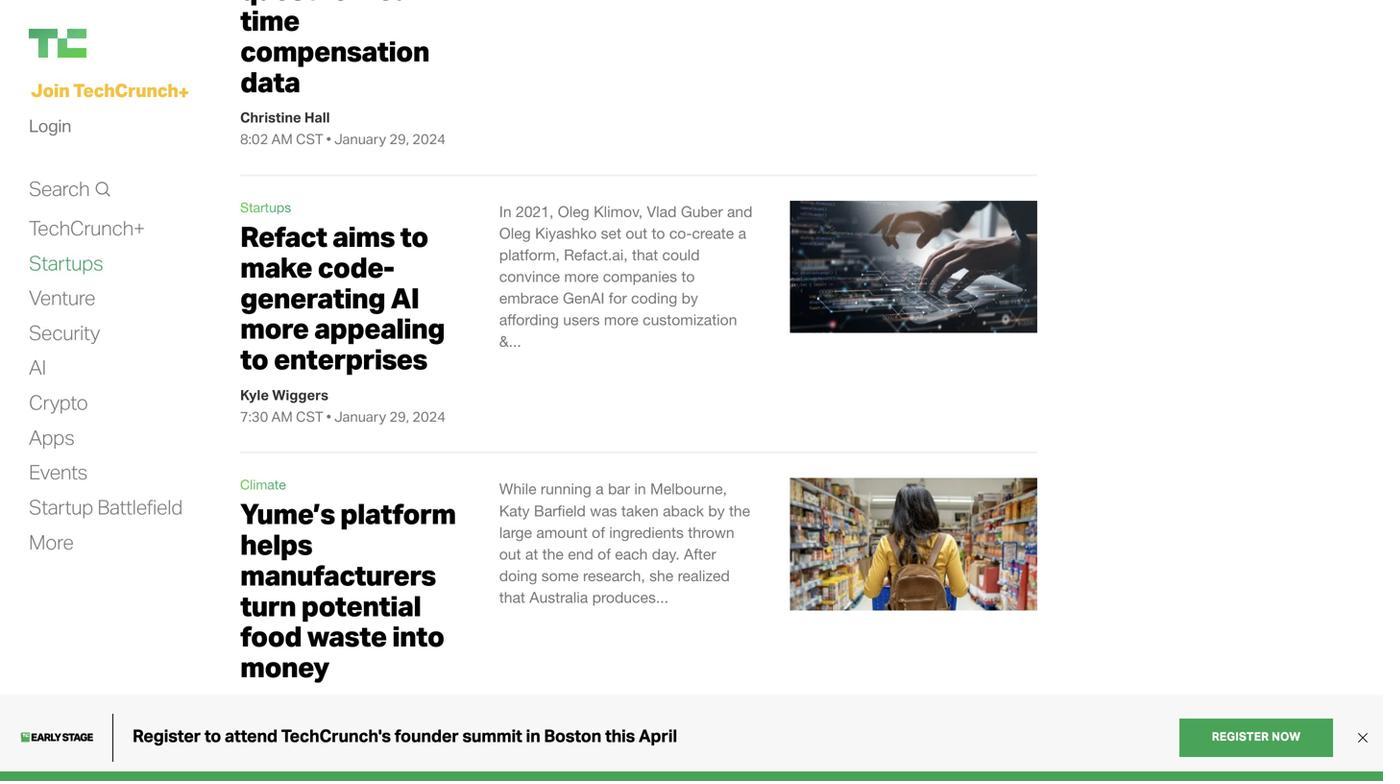 Task type: vqa. For each thing, say whether or not it's contained in the screenshot.
HERE'S
no



Task type: describe. For each thing, give the bounding box(es) containing it.
catherine
[[240, 694, 306, 711]]

a inside the while running a bar in melbourne, katy barfield was taken aback by the large amount of ingredients thrown out at the end of each day. after doing some research, she realized that australia produces...
[[596, 480, 604, 498]]

am inside climate yume's platform helps manufacturers turn potential food waste into money catherine shu 7:01 am cst • january 29, 2024
[[271, 715, 293, 733]]

kyle wiggers link
[[240, 386, 329, 403]]

large
[[499, 523, 532, 541]]

embrace
[[499, 289, 559, 307]]

events
[[29, 459, 87, 484]]

2 horizontal spatial more
[[604, 311, 639, 329]]

co-
[[669, 224, 692, 242]]

coding
[[631, 289, 678, 307]]

2024 inside "startups refact aims to make code- generating ai more appealing to enterprises kyle wiggers 7:30 am cst • january 29, 2024"
[[412, 407, 446, 425]]

login
[[29, 115, 71, 136]]

end
[[568, 545, 594, 563]]

climate link
[[240, 477, 286, 493]]

each
[[615, 545, 648, 563]]

shu
[[309, 694, 335, 711]]

join techcrunch +
[[31, 78, 189, 103]]

doing
[[499, 567, 537, 584]]

1 horizontal spatial the
[[729, 502, 750, 520]]

food
[[240, 618, 302, 654]]

• inside "startups refact aims to make code- generating ai more appealing to enterprises kyle wiggers 7:30 am cst • january 29, 2024"
[[326, 407, 331, 425]]

day.
[[652, 545, 680, 563]]

bar
[[608, 480, 630, 498]]

guber
[[681, 203, 723, 221]]

7:01
[[240, 715, 268, 733]]

hall
[[304, 108, 330, 126]]

more inside "startups refact aims to make code- generating ai more appealing to enterprises kyle wiggers 7:30 am cst • january 29, 2024"
[[240, 310, 309, 346]]

genai
[[563, 289, 605, 307]]

melbourne,
[[650, 480, 727, 498]]

set
[[601, 224, 622, 242]]

kyle
[[240, 386, 269, 403]]

1 horizontal spatial oleg
[[558, 203, 590, 221]]

to right the aims
[[400, 219, 428, 254]]

could
[[662, 246, 700, 264]]

software engineer working on laptop with circuit board image
[[790, 201, 1038, 333]]

produces...
[[592, 588, 669, 606]]

climate
[[240, 477, 286, 493]]

0 horizontal spatial the
[[543, 545, 564, 563]]

am inside "christine hall 8:02 am cst • january 29, 2024"
[[271, 130, 293, 148]]

vlad
[[647, 203, 677, 221]]

by inside the while running a bar in melbourne, katy barfield was taken aback by the large amount of ingredients thrown out at the end of each day. after doing some research, she realized that australia produces...
[[708, 502, 725, 520]]

make
[[240, 249, 312, 284]]

more
[[29, 529, 74, 554]]

affording
[[499, 311, 559, 329]]

yume's platform helps manufacturers turn potential food waste into money link
[[240, 496, 456, 684]]

realized
[[678, 567, 730, 584]]

turn
[[240, 588, 296, 623]]

1 vertical spatial ai
[[29, 355, 46, 380]]

generating
[[240, 280, 385, 315]]

out inside the while running a bar in melbourne, katy barfield was taken aback by the large amount of ingredients thrown out at the end of each day. after doing some research, she realized that australia produces...
[[499, 545, 521, 563]]

create
[[692, 224, 734, 242]]

0 horizontal spatial startups link
[[29, 250, 103, 276]]

crypto
[[29, 390, 88, 415]]

to down vlad in the left of the page
[[652, 224, 665, 242]]

ingredients
[[609, 523, 684, 541]]

1 horizontal spatial startups link
[[240, 199, 291, 215]]

enterprises
[[274, 341, 427, 376]]

techcrunch link
[[29, 29, 221, 58]]

events link
[[29, 459, 87, 485]]

barfield
[[534, 502, 586, 520]]

running
[[541, 480, 592, 498]]

search
[[29, 176, 90, 201]]

1 horizontal spatial more
[[564, 268, 599, 285]]

while
[[499, 480, 537, 498]]

cst inside "christine hall 8:02 am cst • january 29, 2024"
[[296, 130, 323, 148]]

29, inside "startups refact aims to make code- generating ai more appealing to enterprises kyle wiggers 7:30 am cst • january 29, 2024"
[[390, 407, 409, 425]]

platform
[[340, 496, 456, 531]]

appealing
[[314, 310, 445, 346]]

+
[[178, 80, 189, 103]]

january inside "startups refact aims to make code- generating ai more appealing to enterprises kyle wiggers 7:30 am cst • january 29, 2024"
[[334, 407, 386, 425]]

customization
[[643, 311, 737, 329]]

techcrunch+ link
[[29, 215, 145, 241]]

battlefield
[[97, 494, 182, 519]]

platform,
[[499, 246, 560, 264]]

helps
[[240, 527, 312, 562]]

for
[[609, 289, 627, 307]]

more link
[[29, 529, 74, 555]]

convince
[[499, 268, 560, 285]]

katy
[[499, 502, 530, 520]]

christine
[[240, 108, 301, 126]]



Task type: locate. For each thing, give the bounding box(es) containing it.
that down "doing"
[[499, 588, 525, 606]]

she
[[650, 567, 674, 584]]

aback
[[663, 502, 704, 520]]

the right at
[[543, 545, 564, 563]]

1 vertical spatial of
[[598, 545, 611, 563]]

0 vertical spatial of
[[592, 523, 605, 541]]

waste
[[307, 618, 387, 654]]

by
[[682, 289, 698, 307], [708, 502, 725, 520]]

ai up crypto
[[29, 355, 46, 380]]

8:02
[[240, 130, 268, 148]]

startups link up venture
[[29, 250, 103, 276]]

1 29, from the top
[[390, 130, 409, 148]]

out right set
[[626, 224, 648, 242]]

•
[[326, 130, 331, 148], [326, 407, 331, 425], [326, 715, 331, 733]]

3 am from the top
[[271, 715, 293, 733]]

photo of woman from the back pushing her grocery cart through an aisle filled with food products. image
[[790, 478, 1038, 610]]

1 horizontal spatial a
[[738, 224, 747, 242]]

1 • from the top
[[326, 130, 331, 148]]

0 horizontal spatial out
[[499, 545, 521, 563]]

to up the kyle
[[240, 341, 268, 376]]

january inside "christine hall 8:02 am cst • january 29, 2024"
[[334, 130, 386, 148]]

klimov,
[[594, 203, 643, 221]]

1 horizontal spatial ai
[[391, 280, 419, 315]]

startups inside "startups refact aims to make code- generating ai more appealing to enterprises kyle wiggers 7:30 am cst • january 29, 2024"
[[240, 199, 291, 215]]

am
[[271, 130, 293, 148], [271, 407, 293, 425], [271, 715, 293, 733]]

2 cst from the top
[[296, 407, 323, 425]]

0 vertical spatial january
[[334, 130, 386, 148]]

0 horizontal spatial oleg
[[499, 224, 531, 242]]

a left bar
[[596, 480, 604, 498]]

some
[[542, 567, 579, 584]]

startups link
[[240, 199, 291, 215], [29, 250, 103, 276]]

2 vertical spatial •
[[326, 715, 331, 733]]

a down and
[[738, 224, 747, 242]]

0 vertical spatial oleg
[[558, 203, 590, 221]]

am down catherine shu link
[[271, 715, 293, 733]]

2 vertical spatial cst
[[296, 715, 323, 733]]

• down shu
[[326, 715, 331, 733]]

• inside climate yume's platform helps manufacturers turn potential food waste into money catherine shu 7:01 am cst • january 29, 2024
[[326, 715, 331, 733]]

0 vertical spatial ai
[[391, 280, 419, 315]]

1 vertical spatial cst
[[296, 407, 323, 425]]

techcrunch+
[[29, 215, 145, 240]]

christine hall link
[[240, 108, 330, 126]]

after
[[684, 545, 716, 563]]

2024
[[412, 130, 446, 148], [412, 407, 446, 425], [412, 715, 446, 733]]

startups for startups refact aims to make code- generating ai more appealing to enterprises kyle wiggers 7:30 am cst • january 29, 2024
[[240, 199, 291, 215]]

• inside "christine hall 8:02 am cst • january 29, 2024"
[[326, 130, 331, 148]]

1 horizontal spatial by
[[708, 502, 725, 520]]

• down wiggers in the left of the page
[[326, 407, 331, 425]]

venture
[[29, 285, 95, 310]]

startup battlefield link
[[29, 494, 182, 520]]

2021,
[[516, 203, 554, 221]]

0 horizontal spatial ai
[[29, 355, 46, 380]]

into
[[392, 618, 444, 654]]

out inside in 2021, oleg klimov, vlad guber and oleg kiyashko set out to co-create a platform, refact.ai, that could convince more companies to embrace genai for coding by affording users more customization &...
[[626, 224, 648, 242]]

0 vertical spatial am
[[271, 130, 293, 148]]

3 cst from the top
[[296, 715, 323, 733]]

users
[[563, 311, 600, 329]]

cst down shu
[[296, 715, 323, 733]]

0 vertical spatial a
[[738, 224, 747, 242]]

0 vertical spatial 29,
[[390, 130, 409, 148]]

0 horizontal spatial a
[[596, 480, 604, 498]]

0 vertical spatial •
[[326, 130, 331, 148]]

security link
[[29, 320, 100, 346]]

out
[[626, 224, 648, 242], [499, 545, 521, 563]]

january
[[334, 130, 386, 148], [334, 407, 386, 425], [334, 715, 386, 733]]

the up the "thrown"
[[729, 502, 750, 520]]

0 vertical spatial the
[[729, 502, 750, 520]]

kiyashko
[[535, 224, 597, 242]]

cst down wiggers in the left of the page
[[296, 407, 323, 425]]

1 vertical spatial am
[[271, 407, 293, 425]]

of down the "was"
[[592, 523, 605, 541]]

2 vertical spatial 29,
[[390, 715, 409, 733]]

code-
[[318, 249, 394, 284]]

thrown
[[688, 523, 735, 541]]

login link
[[29, 110, 71, 141]]

money
[[240, 649, 329, 684]]

security
[[29, 320, 100, 345]]

oleg down in
[[499, 224, 531, 242]]

january inside climate yume's platform helps manufacturers turn potential food waste into money catherine shu 7:01 am cst • january 29, 2024
[[334, 715, 386, 733]]

1 vertical spatial oleg
[[499, 224, 531, 242]]

29,
[[390, 130, 409, 148], [390, 407, 409, 425], [390, 715, 409, 733]]

&...
[[499, 333, 522, 350]]

1 vertical spatial 2024
[[412, 407, 446, 425]]

startups for startups
[[29, 250, 103, 275]]

by inside in 2021, oleg klimov, vlad guber and oleg kiyashko set out to co-create a platform, refact.ai, that could convince more companies to embrace genai for coding by affording users more customization &...
[[682, 289, 698, 307]]

search image
[[94, 180, 110, 199]]

29, inside "christine hall 8:02 am cst • january 29, 2024"
[[390, 130, 409, 148]]

and
[[727, 203, 753, 221]]

more down make
[[240, 310, 309, 346]]

cst inside "startups refact aims to make code- generating ai more appealing to enterprises kyle wiggers 7:30 am cst • january 29, 2024"
[[296, 407, 323, 425]]

out left at
[[499, 545, 521, 563]]

am down kyle wiggers link on the left of the page
[[271, 407, 293, 425]]

startups up venture
[[29, 250, 103, 275]]

climate yume's platform helps manufacturers turn potential food waste into money catherine shu 7:01 am cst • january 29, 2024
[[240, 477, 456, 733]]

0 vertical spatial by
[[682, 289, 698, 307]]

1 2024 from the top
[[412, 130, 446, 148]]

to down could
[[682, 268, 695, 285]]

0 horizontal spatial that
[[499, 588, 525, 606]]

venture link
[[29, 285, 95, 311]]

0 vertical spatial cst
[[296, 130, 323, 148]]

am down christine hall "link"
[[271, 130, 293, 148]]

1 horizontal spatial that
[[632, 246, 658, 264]]

join
[[31, 78, 70, 101]]

2 am from the top
[[271, 407, 293, 425]]

0 vertical spatial startups
[[240, 199, 291, 215]]

1 vertical spatial that
[[499, 588, 525, 606]]

techcrunch image
[[29, 29, 86, 58]]

more up genai
[[564, 268, 599, 285]]

startups link up refact
[[240, 199, 291, 215]]

0 horizontal spatial startups
[[29, 250, 103, 275]]

3 • from the top
[[326, 715, 331, 733]]

that
[[632, 246, 658, 264], [499, 588, 525, 606]]

in 2021, oleg klimov, vlad guber and oleg kiyashko set out to co-create a platform, refact.ai, that could convince more companies to embrace genai for coding by affording users more customization &...
[[499, 203, 753, 350]]

0 horizontal spatial more
[[240, 310, 309, 346]]

catherine shu link
[[240, 694, 335, 711]]

ai
[[391, 280, 419, 315], [29, 355, 46, 380]]

more
[[564, 268, 599, 285], [240, 310, 309, 346], [604, 311, 639, 329]]

• down hall
[[326, 130, 331, 148]]

0 vertical spatial 2024
[[412, 130, 446, 148]]

oleg up kiyashko
[[558, 203, 590, 221]]

was
[[590, 502, 617, 520]]

0 vertical spatial that
[[632, 246, 658, 264]]

startups up refact
[[240, 199, 291, 215]]

2 january from the top
[[334, 407, 386, 425]]

2 vertical spatial am
[[271, 715, 293, 733]]

potential
[[301, 588, 421, 623]]

ai link
[[29, 355, 46, 381]]

7:30
[[240, 407, 268, 425]]

2024 inside climate yume's platform helps manufacturers turn potential food waste into money catherine shu 7:01 am cst • january 29, 2024
[[412, 715, 446, 733]]

1 vertical spatial the
[[543, 545, 564, 563]]

more down for in the left of the page
[[604, 311, 639, 329]]

0 vertical spatial startups link
[[240, 199, 291, 215]]

in
[[634, 480, 646, 498]]

refact.ai,
[[564, 246, 628, 264]]

crypto link
[[29, 390, 88, 416]]

cst down hall
[[296, 130, 323, 148]]

of right end on the bottom left of page
[[598, 545, 611, 563]]

that inside the while running a bar in melbourne, katy barfield was taken aback by the large amount of ingredients thrown out at the end of each day. after doing some research, she realized that australia produces...
[[499, 588, 525, 606]]

that up companies
[[632, 246, 658, 264]]

cst
[[296, 130, 323, 148], [296, 407, 323, 425], [296, 715, 323, 733]]

refact aims to make code- generating ai more appealing to enterprises link
[[240, 219, 445, 376]]

that inside in 2021, oleg klimov, vlad guber and oleg kiyashko set out to co-create a platform, refact.ai, that could convince more companies to embrace genai for coding by affording users more customization &...
[[632, 246, 658, 264]]

christine hall 8:02 am cst • january 29, 2024
[[240, 108, 446, 148]]

ai inside "startups refact aims to make code- generating ai more appealing to enterprises kyle wiggers 7:30 am cst • january 29, 2024"
[[391, 280, 419, 315]]

2 • from the top
[[326, 407, 331, 425]]

2 2024 from the top
[[412, 407, 446, 425]]

1 vertical spatial startups
[[29, 250, 103, 275]]

yume's
[[240, 496, 335, 531]]

1 january from the top
[[334, 130, 386, 148]]

australia
[[530, 588, 588, 606]]

29, inside climate yume's platform helps manufacturers turn potential food waste into money catherine shu 7:01 am cst • january 29, 2024
[[390, 715, 409, 733]]

1 am from the top
[[271, 130, 293, 148]]

taken
[[622, 502, 659, 520]]

2024 inside "christine hall 8:02 am cst • january 29, 2024"
[[412, 130, 446, 148]]

2 vertical spatial 2024
[[412, 715, 446, 733]]

1 vertical spatial a
[[596, 480, 604, 498]]

1 vertical spatial startups link
[[29, 250, 103, 276]]

companies
[[603, 268, 677, 285]]

wiggers
[[272, 386, 329, 403]]

manufacturers
[[240, 557, 436, 592]]

am inside "startups refact aims to make code- generating ai more appealing to enterprises kyle wiggers 7:30 am cst • january 29, 2024"
[[271, 407, 293, 425]]

1 vertical spatial by
[[708, 502, 725, 520]]

startup battlefield
[[29, 494, 182, 519]]

0 horizontal spatial by
[[682, 289, 698, 307]]

3 january from the top
[[334, 715, 386, 733]]

2 29, from the top
[[390, 407, 409, 425]]

1 horizontal spatial startups
[[240, 199, 291, 215]]

by up customization
[[682, 289, 698, 307]]

0 vertical spatial out
[[626, 224, 648, 242]]

3 2024 from the top
[[412, 715, 446, 733]]

2 vertical spatial january
[[334, 715, 386, 733]]

a inside in 2021, oleg klimov, vlad guber and oleg kiyashko set out to co-create a platform, refact.ai, that could convince more companies to embrace genai for coding by affording users more customization &...
[[738, 224, 747, 242]]

1 cst from the top
[[296, 130, 323, 148]]

3 29, from the top
[[390, 715, 409, 733]]

1 vertical spatial out
[[499, 545, 521, 563]]

1 vertical spatial •
[[326, 407, 331, 425]]

1 horizontal spatial out
[[626, 224, 648, 242]]

the
[[729, 502, 750, 520], [543, 545, 564, 563]]

startup
[[29, 494, 93, 519]]

in
[[499, 203, 512, 221]]

at
[[525, 545, 538, 563]]

1 vertical spatial 29,
[[390, 407, 409, 425]]

apps
[[29, 425, 74, 449]]

refact
[[240, 219, 327, 254]]

1 vertical spatial january
[[334, 407, 386, 425]]

while running a bar in melbourne, katy barfield was taken aback by the large amount of ingredients thrown out at the end of each day. after doing some research, she realized that australia produces...
[[499, 480, 750, 606]]

cst inside climate yume's platform helps manufacturers turn potential food waste into money catherine shu 7:01 am cst • january 29, 2024
[[296, 715, 323, 733]]

by up the "thrown"
[[708, 502, 725, 520]]

research,
[[583, 567, 645, 584]]

a
[[738, 224, 747, 242], [596, 480, 604, 498]]

ai down the aims
[[391, 280, 419, 315]]

startups refact aims to make code- generating ai more appealing to enterprises kyle wiggers 7:30 am cst • january 29, 2024
[[240, 199, 446, 425]]



